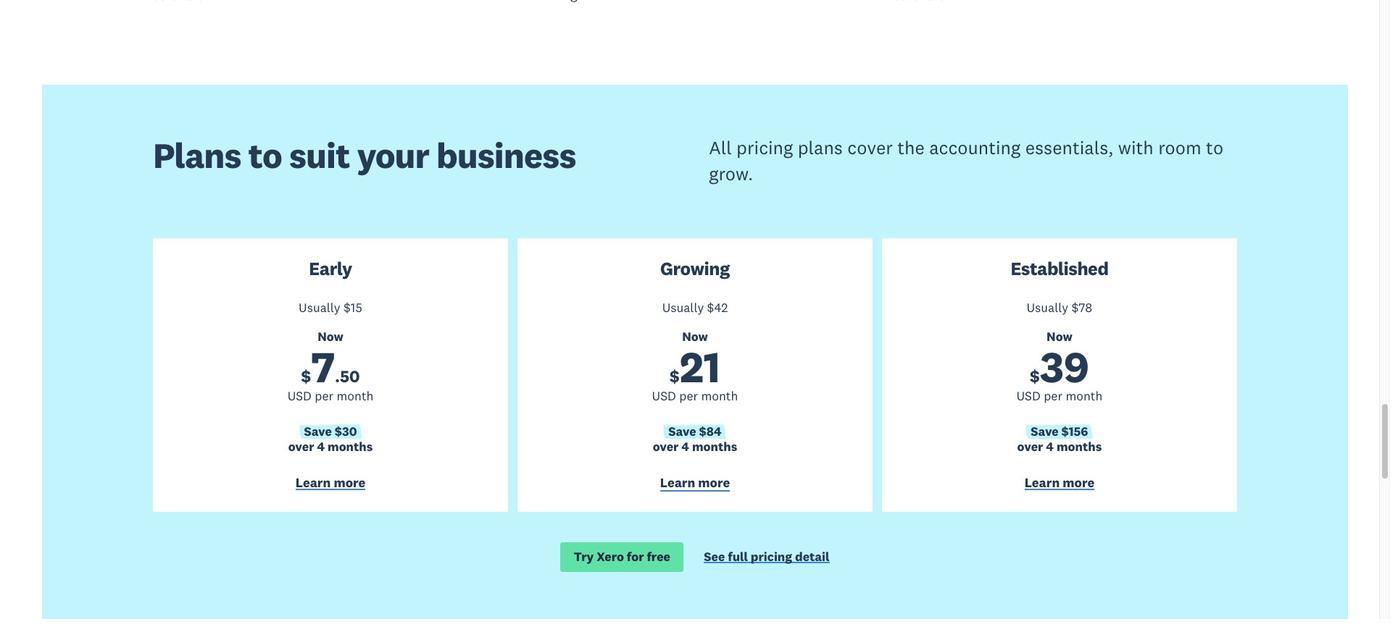 Task type: locate. For each thing, give the bounding box(es) containing it.
1 horizontal spatial usually
[[662, 300, 704, 316]]

learn more for 7
[[296, 475, 366, 492]]

4 left $156
[[1046, 439, 1054, 455]]

pricing up grow.
[[737, 137, 793, 160]]

learn for 7
[[296, 475, 331, 492]]

4 left $84
[[682, 439, 689, 455]]

your
[[357, 134, 429, 178]]

$ up save $156
[[1030, 366, 1040, 387]]

1 learn more link from the left
[[163, 475, 498, 495]]

months for 7
[[328, 439, 373, 455]]

usd per month for 21
[[652, 389, 738, 405]]

1 horizontal spatial more
[[698, 475, 730, 492]]

1 usually from the left
[[299, 300, 340, 316]]

usually for 7
[[299, 300, 340, 316]]

learn down save $84
[[660, 475, 695, 492]]

2 horizontal spatial month
[[1066, 389, 1103, 405]]

usually
[[299, 300, 340, 316], [662, 300, 704, 316], [1027, 300, 1069, 316]]

over for 21
[[653, 439, 679, 455]]

1 horizontal spatial months
[[692, 439, 738, 455]]

2 horizontal spatial over
[[1018, 439, 1043, 455]]

now
[[318, 329, 344, 345], [682, 329, 708, 345], [1047, 329, 1073, 345]]

month up $156
[[1066, 389, 1103, 405]]

over for 7
[[288, 439, 314, 455]]

per up save $84
[[679, 389, 698, 405]]

usually for 21
[[662, 300, 704, 316]]

per up save $156
[[1044, 389, 1063, 405]]

try xero for free link
[[561, 543, 684, 573]]

39
[[1040, 340, 1089, 394]]

month
[[337, 389, 374, 405], [701, 389, 738, 405], [1066, 389, 1103, 405]]

usd per month up save $84
[[652, 389, 738, 405]]

1 horizontal spatial now
[[682, 329, 708, 345]]

2 now from the left
[[682, 329, 708, 345]]

all pricing plans cover the accounting essentials, with room to grow.
[[709, 137, 1224, 186]]

2 usually from the left
[[662, 300, 704, 316]]

save $156
[[1031, 424, 1089, 440]]

more down $156
[[1063, 475, 1095, 492]]

15
[[351, 300, 362, 316]]

over left $84
[[653, 439, 679, 455]]

0 horizontal spatial learn
[[296, 475, 331, 492]]

learn more link down save $84
[[528, 475, 863, 495]]

.
[[335, 366, 340, 387]]

3 learn from the left
[[1025, 475, 1060, 492]]

2 horizontal spatial usd per month
[[1017, 389, 1103, 405]]

3 save from the left
[[1031, 424, 1059, 440]]

2 learn more link from the left
[[528, 475, 863, 495]]

more down $30
[[334, 475, 366, 492]]

2 horizontal spatial learn
[[1025, 475, 1060, 492]]

over left $30
[[288, 439, 314, 455]]

$ left .
[[301, 366, 311, 387]]

over
[[288, 439, 314, 455], [653, 439, 679, 455], [1018, 439, 1043, 455]]

1 horizontal spatial per
[[679, 389, 698, 405]]

3 usd per month from the left
[[1017, 389, 1103, 405]]

usd per month
[[288, 389, 374, 405], [652, 389, 738, 405], [1017, 389, 1103, 405]]

0 horizontal spatial now
[[318, 329, 344, 345]]

2 learn more from the left
[[660, 475, 730, 492]]

0 horizontal spatial usd per month
[[288, 389, 374, 405]]

2 horizontal spatial more
[[1063, 475, 1095, 492]]

more for 39
[[1063, 475, 1095, 492]]

see full pricing detail
[[704, 549, 830, 565]]

business
[[436, 134, 576, 178]]

now for 39
[[1047, 329, 1073, 345]]

2 horizontal spatial per
[[1044, 389, 1063, 405]]

$ down early on the left top of page
[[344, 300, 351, 316]]

4
[[317, 439, 325, 455], [682, 439, 689, 455], [1046, 439, 1054, 455]]

xero
[[597, 549, 624, 565]]

1 usd from the left
[[288, 389, 312, 405]]

3 learn more link from the left
[[892, 475, 1227, 495]]

1 more from the left
[[334, 475, 366, 492]]

3 month from the left
[[1066, 389, 1103, 405]]

0 horizontal spatial per
[[315, 389, 334, 405]]

2 months from the left
[[692, 439, 738, 455]]

per for 39
[[1044, 389, 1063, 405]]

learn more down save $30
[[296, 475, 366, 492]]

1 horizontal spatial to
[[1206, 137, 1224, 160]]

2 4 from the left
[[682, 439, 689, 455]]

usd per month up save $156
[[1017, 389, 1103, 405]]

1 horizontal spatial usd per month
[[652, 389, 738, 405]]

$
[[344, 300, 351, 316], [707, 300, 714, 316], [1072, 300, 1079, 316], [301, 366, 311, 387], [670, 366, 680, 387], [1030, 366, 1040, 387]]

3 more from the left
[[1063, 475, 1095, 492]]

usd for 39
[[1017, 389, 1041, 405]]

2 per from the left
[[679, 389, 698, 405]]

learn down save $156
[[1025, 475, 1060, 492]]

1 horizontal spatial save
[[669, 424, 696, 440]]

0 vertical spatial pricing
[[737, 137, 793, 160]]

0 horizontal spatial 4
[[317, 439, 325, 455]]

established
[[1011, 257, 1109, 281]]

3 over from the left
[[1018, 439, 1043, 455]]

3 usually from the left
[[1027, 300, 1069, 316]]

save left $30
[[304, 424, 332, 440]]

3 learn more from the left
[[1025, 475, 1095, 492]]

0 horizontal spatial learn more link
[[163, 475, 498, 495]]

2 horizontal spatial learn more
[[1025, 475, 1095, 492]]

1 horizontal spatial learn
[[660, 475, 695, 492]]

try xero for free
[[574, 549, 671, 565]]

3 now from the left
[[1047, 329, 1073, 345]]

1 usd per month from the left
[[288, 389, 374, 405]]

1 4 from the left
[[317, 439, 325, 455]]

the
[[898, 137, 925, 160]]

full
[[728, 549, 748, 565]]

save
[[304, 424, 332, 440], [669, 424, 696, 440], [1031, 424, 1059, 440]]

1 save from the left
[[304, 424, 332, 440]]

1 learn more from the left
[[296, 475, 366, 492]]

0 horizontal spatial usd
[[288, 389, 312, 405]]

essentials,
[[1026, 137, 1114, 160]]

2 horizontal spatial now
[[1047, 329, 1073, 345]]

usually $ 42
[[662, 300, 728, 316]]

save left $156
[[1031, 424, 1059, 440]]

to right room
[[1206, 137, 1224, 160]]

now down usually $ 15
[[318, 329, 344, 345]]

save for 21
[[669, 424, 696, 440]]

now down usually $ 42
[[682, 329, 708, 345]]

3 per from the left
[[1044, 389, 1063, 405]]

now down usually $ 78
[[1047, 329, 1073, 345]]

2 horizontal spatial usually
[[1027, 300, 1069, 316]]

more
[[334, 475, 366, 492], [698, 475, 730, 492], [1063, 475, 1095, 492]]

0 horizontal spatial more
[[334, 475, 366, 492]]

0 horizontal spatial learn more
[[296, 475, 366, 492]]

2 usd from the left
[[652, 389, 676, 405]]

usd left 21 in the bottom of the page
[[652, 389, 676, 405]]

learn more down save $156
[[1025, 475, 1095, 492]]

0 horizontal spatial save
[[304, 424, 332, 440]]

learn more link down save $156
[[892, 475, 1227, 495]]

over left $156
[[1018, 439, 1043, 455]]

learn more for 21
[[660, 475, 730, 492]]

usd up save $156
[[1017, 389, 1041, 405]]

1 per from the left
[[315, 389, 334, 405]]

2 month from the left
[[701, 389, 738, 405]]

2 over from the left
[[653, 439, 679, 455]]

1 horizontal spatial month
[[701, 389, 738, 405]]

2 horizontal spatial over 4 months
[[1018, 439, 1102, 455]]

1 months from the left
[[328, 439, 373, 455]]

save left $84
[[669, 424, 696, 440]]

months
[[328, 439, 373, 455], [692, 439, 738, 455], [1057, 439, 1102, 455]]

2 learn from the left
[[660, 475, 695, 492]]

usually left 78
[[1027, 300, 1069, 316]]

see full pricing detail link
[[704, 549, 830, 569]]

months for 39
[[1057, 439, 1102, 455]]

1 month from the left
[[337, 389, 374, 405]]

pricing
[[737, 137, 793, 160], [751, 549, 792, 565]]

to left the suit
[[248, 134, 282, 178]]

per up save $30
[[315, 389, 334, 405]]

2 usd per month from the left
[[652, 389, 738, 405]]

2 horizontal spatial learn more link
[[892, 475, 1227, 495]]

learn more
[[296, 475, 366, 492], [660, 475, 730, 492], [1025, 475, 1095, 492]]

pricing right full
[[751, 549, 792, 565]]

0 horizontal spatial month
[[337, 389, 374, 405]]

learn more down save $84
[[660, 475, 730, 492]]

2 save from the left
[[669, 424, 696, 440]]

3 usd from the left
[[1017, 389, 1041, 405]]

$30
[[335, 424, 357, 440]]

accounting
[[930, 137, 1021, 160]]

1 over 4 months from the left
[[288, 439, 373, 455]]

per
[[315, 389, 334, 405], [679, 389, 698, 405], [1044, 389, 1063, 405]]

to
[[248, 134, 282, 178], [1206, 137, 1224, 160]]

3 4 from the left
[[1046, 439, 1054, 455]]

learn down save $30
[[296, 475, 331, 492]]

usually left 42
[[662, 300, 704, 316]]

2 horizontal spatial usd
[[1017, 389, 1041, 405]]

now for 7
[[318, 329, 344, 345]]

1 horizontal spatial learn more link
[[528, 475, 863, 495]]

1 over from the left
[[288, 439, 314, 455]]

3 over 4 months from the left
[[1018, 439, 1102, 455]]

1 now from the left
[[318, 329, 344, 345]]

42
[[714, 300, 728, 316]]

$ 21
[[670, 340, 721, 394]]

more down $84
[[698, 475, 730, 492]]

1 horizontal spatial usd
[[652, 389, 676, 405]]

learn more link for 7
[[163, 475, 498, 495]]

learn
[[296, 475, 331, 492], [660, 475, 695, 492], [1025, 475, 1060, 492]]

month up $84
[[701, 389, 738, 405]]

learn more link for 39
[[892, 475, 1227, 495]]

2 horizontal spatial months
[[1057, 439, 1102, 455]]

month for 7
[[337, 389, 374, 405]]

4 left $30
[[317, 439, 325, 455]]

2 over 4 months from the left
[[653, 439, 738, 455]]

month down 50
[[337, 389, 374, 405]]

$ down "established"
[[1072, 300, 1079, 316]]

2 horizontal spatial save
[[1031, 424, 1059, 440]]

0 horizontal spatial usually
[[299, 300, 340, 316]]

0 horizontal spatial months
[[328, 439, 373, 455]]

1 horizontal spatial over 4 months
[[653, 439, 738, 455]]

2 more from the left
[[698, 475, 730, 492]]

grow.
[[709, 163, 753, 186]]

1 horizontal spatial learn more
[[660, 475, 730, 492]]

usd for 21
[[652, 389, 676, 405]]

1 vertical spatial pricing
[[751, 549, 792, 565]]

learn more link down save $30
[[163, 475, 498, 495]]

usd
[[288, 389, 312, 405], [652, 389, 676, 405], [1017, 389, 1041, 405]]

usually $ 78
[[1027, 300, 1093, 316]]

0 horizontal spatial over 4 months
[[288, 439, 373, 455]]

usd per month down .
[[288, 389, 374, 405]]

learn more link for 21
[[528, 475, 863, 495]]

2 horizontal spatial 4
[[1046, 439, 1054, 455]]

$ up save $84
[[670, 366, 680, 387]]

1 horizontal spatial 4
[[682, 439, 689, 455]]

1 horizontal spatial over
[[653, 439, 679, 455]]

over 4 months
[[288, 439, 373, 455], [653, 439, 738, 455], [1018, 439, 1102, 455]]

learn for 21
[[660, 475, 695, 492]]

usd up save $30
[[288, 389, 312, 405]]

3 months from the left
[[1057, 439, 1102, 455]]

save $30
[[304, 424, 357, 440]]

1 learn from the left
[[296, 475, 331, 492]]

learn more link
[[163, 475, 498, 495], [528, 475, 863, 495], [892, 475, 1227, 495]]

over 4 months for 7
[[288, 439, 373, 455]]

$156
[[1062, 424, 1089, 440]]

with
[[1118, 137, 1154, 160]]

usually left 15
[[299, 300, 340, 316]]

0 horizontal spatial over
[[288, 439, 314, 455]]

save $84
[[669, 424, 722, 440]]

usually $ 15
[[299, 300, 362, 316]]



Task type: vqa. For each thing, say whether or not it's contained in the screenshot.
View all plans link
no



Task type: describe. For each thing, give the bounding box(es) containing it.
usd per month for 39
[[1017, 389, 1103, 405]]

21
[[680, 340, 721, 394]]

$ inside $ 39
[[1030, 366, 1040, 387]]

room
[[1159, 137, 1202, 160]]

suit
[[289, 134, 350, 178]]

$ 7 . 50
[[301, 340, 360, 394]]

plans
[[153, 134, 241, 178]]

$ inside $ 7 . 50
[[301, 366, 311, 387]]

month for 21
[[701, 389, 738, 405]]

more for 21
[[698, 475, 730, 492]]

$ 39
[[1030, 340, 1089, 394]]

plans to suit your business
[[153, 134, 576, 178]]

try
[[574, 549, 594, 565]]

cover
[[848, 137, 893, 160]]

4 for 21
[[682, 439, 689, 455]]

$84
[[699, 424, 722, 440]]

month for 39
[[1066, 389, 1103, 405]]

50
[[340, 366, 360, 387]]

detail
[[795, 549, 830, 565]]

per for 7
[[315, 389, 334, 405]]

early
[[309, 257, 352, 281]]

78
[[1079, 300, 1093, 316]]

now for 21
[[682, 329, 708, 345]]

save for 39
[[1031, 424, 1059, 440]]

plans
[[798, 137, 843, 160]]

learn more for 39
[[1025, 475, 1095, 492]]

4 for 7
[[317, 439, 325, 455]]

all
[[709, 137, 732, 160]]

growing
[[660, 257, 730, 281]]

over for 39
[[1018, 439, 1043, 455]]

for
[[627, 549, 644, 565]]

$ down growing at top
[[707, 300, 714, 316]]

to inside all pricing plans cover the accounting essentials, with room to grow.
[[1206, 137, 1224, 160]]

free
[[647, 549, 671, 565]]

per for 21
[[679, 389, 698, 405]]

4 for 39
[[1046, 439, 1054, 455]]

usd for 7
[[288, 389, 312, 405]]

months for 21
[[692, 439, 738, 455]]

usd per month for 7
[[288, 389, 374, 405]]

usually for 39
[[1027, 300, 1069, 316]]

see
[[704, 549, 725, 565]]

over 4 months for 39
[[1018, 439, 1102, 455]]

save for 7
[[304, 424, 332, 440]]

over 4 months for 21
[[653, 439, 738, 455]]

pricing inside all pricing plans cover the accounting essentials, with room to grow.
[[737, 137, 793, 160]]

$ inside the $ 21
[[670, 366, 680, 387]]

learn for 39
[[1025, 475, 1060, 492]]

more for 7
[[334, 475, 366, 492]]

0 horizontal spatial to
[[248, 134, 282, 178]]

7
[[311, 340, 335, 394]]



